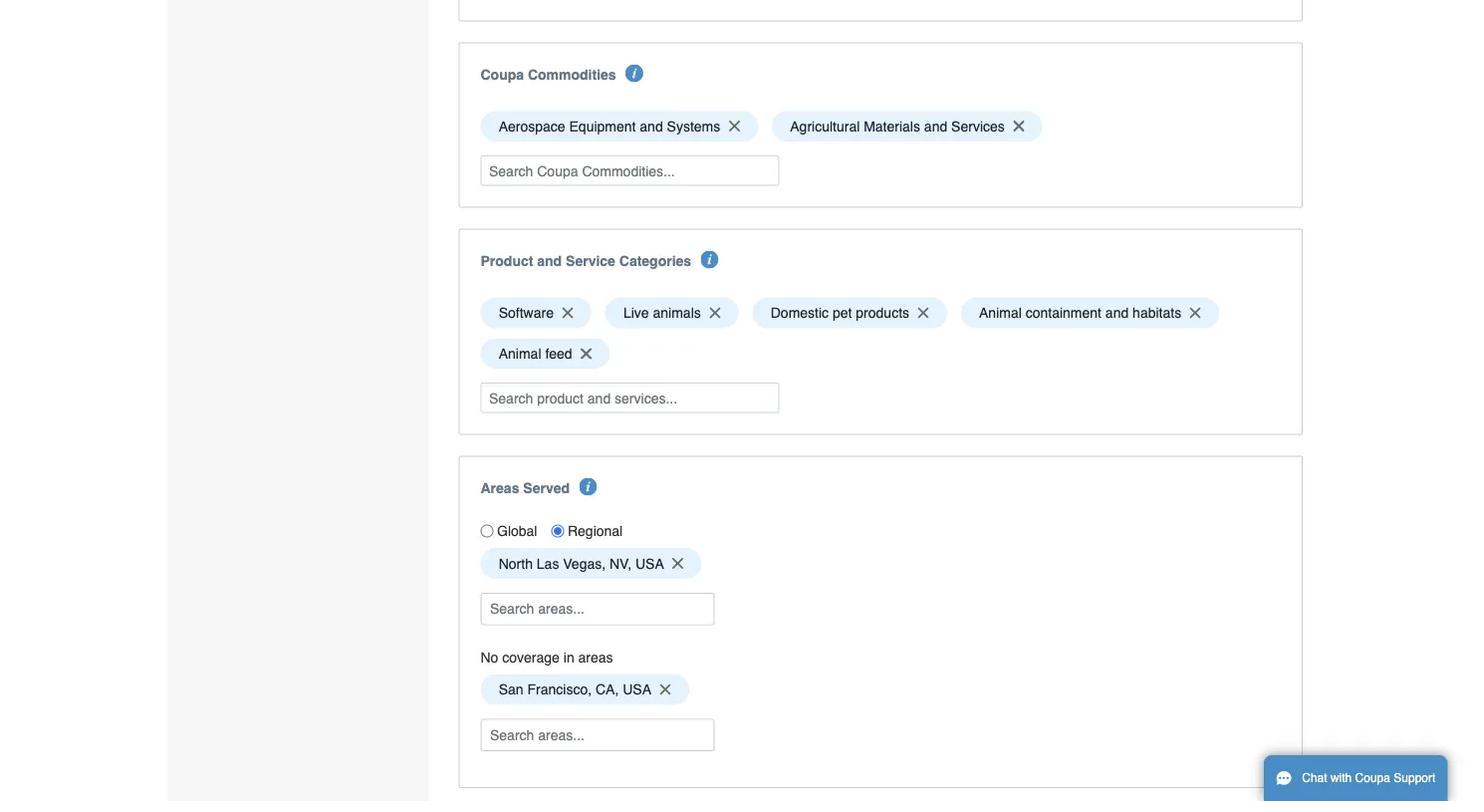 Task type: describe. For each thing, give the bounding box(es) containing it.
additional information image
[[579, 478, 597, 496]]

animal for animal feed
[[499, 346, 542, 361]]

animals
[[653, 305, 701, 321]]

san francisco, ca, usa option
[[481, 674, 689, 705]]

pet
[[833, 305, 852, 321]]

systems
[[667, 118, 721, 134]]

and for aerospace equipment and systems
[[640, 118, 663, 134]]

aerospace equipment and systems option
[[481, 111, 758, 142]]

in
[[564, 649, 575, 665]]

no
[[481, 649, 499, 665]]

and for animal containment and habitats
[[1106, 305, 1129, 321]]

areas
[[481, 480, 520, 496]]

north
[[499, 556, 533, 572]]

live animals option
[[606, 298, 739, 328]]

selected list box for product and service categories
[[474, 293, 1288, 374]]

equipment
[[569, 118, 636, 134]]

north las vegas, nv, usa
[[499, 556, 664, 572]]

nv,
[[610, 556, 632, 572]]

products
[[856, 305, 910, 321]]

vegas,
[[563, 556, 606, 572]]

coupa commodities
[[481, 66, 616, 82]]

domestic pet products option
[[753, 298, 947, 328]]

product and service categories
[[481, 253, 692, 269]]

additional information image for product and service categories
[[701, 251, 719, 269]]

regional
[[568, 523, 623, 539]]

agricultural materials and services
[[790, 118, 1005, 134]]

domestic
[[771, 305, 829, 321]]

aerospace equipment and systems
[[499, 118, 721, 134]]

Search areas... text field
[[483, 594, 713, 624]]

domestic pet products
[[771, 305, 910, 321]]

Search areas... text field
[[483, 720, 713, 750]]

north las vegas, nv, usa option
[[481, 548, 702, 579]]

san francisco, ca, usa
[[499, 681, 652, 697]]

Search Coupa Commodities... field
[[481, 156, 780, 186]]

areas served
[[481, 480, 570, 496]]



Task type: vqa. For each thing, say whether or not it's contained in the screenshot.
the bottommost selected areas list box
yes



Task type: locate. For each thing, give the bounding box(es) containing it.
selected list box
[[474, 106, 1288, 147], [474, 293, 1288, 374]]

coupa up aerospace
[[481, 66, 524, 82]]

aerospace
[[499, 118, 566, 134]]

animal left containment
[[979, 305, 1022, 321]]

san
[[499, 681, 524, 697]]

materials
[[864, 118, 921, 134]]

chat
[[1303, 771, 1328, 785]]

chat with coupa support button
[[1264, 755, 1448, 801]]

served
[[523, 480, 570, 496]]

animal inside 'option'
[[499, 346, 542, 361]]

and inside "option"
[[925, 118, 948, 134]]

service
[[566, 253, 616, 269]]

coverage
[[502, 649, 560, 665]]

selected areas list box for search areas... text box
[[474, 669, 1288, 710]]

coupa
[[481, 66, 524, 82], [1356, 771, 1391, 785]]

0 horizontal spatial animal
[[499, 346, 542, 361]]

selected areas list box for search areas... text field
[[474, 543, 1288, 584]]

animal left feed
[[499, 346, 542, 361]]

software
[[499, 305, 554, 321]]

las
[[537, 556, 559, 572]]

1 vertical spatial coupa
[[1356, 771, 1391, 785]]

1 horizontal spatial additional information image
[[701, 251, 719, 269]]

animal containment and habitats
[[979, 305, 1182, 321]]

ca,
[[596, 681, 619, 697]]

areas
[[578, 649, 613, 665]]

no coverage in areas
[[481, 649, 613, 665]]

additional information image right 'categories' at the top left of page
[[701, 251, 719, 269]]

0 horizontal spatial coupa
[[481, 66, 524, 82]]

agricultural materials and services option
[[772, 111, 1043, 142]]

0 vertical spatial selected list box
[[474, 106, 1288, 147]]

0 vertical spatial coupa
[[481, 66, 524, 82]]

0 vertical spatial usa
[[636, 556, 664, 572]]

0 horizontal spatial additional information image
[[626, 64, 644, 82]]

animal feed
[[499, 346, 573, 361]]

global
[[497, 523, 538, 539]]

1 selected areas list box from the top
[[474, 543, 1288, 584]]

and left service
[[537, 253, 562, 269]]

commodities
[[528, 66, 616, 82]]

categories
[[620, 253, 692, 269]]

0 vertical spatial selected areas list box
[[474, 543, 1288, 584]]

coupa right with
[[1356, 771, 1391, 785]]

usa
[[636, 556, 664, 572], [623, 681, 652, 697]]

containment
[[1026, 305, 1102, 321]]

and inside option
[[1106, 305, 1129, 321]]

selected list box for coupa commodities
[[474, 106, 1288, 147]]

usa right ca,
[[623, 681, 652, 697]]

and for agricultural materials and services
[[925, 118, 948, 134]]

0 vertical spatial animal
[[979, 305, 1022, 321]]

software option
[[481, 298, 592, 328]]

feed
[[545, 346, 573, 361]]

1 horizontal spatial animal
[[979, 305, 1022, 321]]

selected areas list box containing north las vegas, nv, usa
[[474, 543, 1288, 584]]

live animals
[[624, 305, 701, 321]]

usa inside option
[[623, 681, 652, 697]]

selected list box containing software
[[474, 293, 1288, 374]]

with
[[1331, 771, 1352, 785]]

additional information image up aerospace equipment and systems option
[[626, 64, 644, 82]]

additional information image
[[626, 64, 644, 82], [701, 251, 719, 269]]

1 horizontal spatial coupa
[[1356, 771, 1391, 785]]

animal
[[979, 305, 1022, 321], [499, 346, 542, 361]]

animal for animal containment and habitats
[[979, 305, 1022, 321]]

1 selected list box from the top
[[474, 106, 1288, 147]]

and
[[640, 118, 663, 134], [925, 118, 948, 134], [537, 253, 562, 269], [1106, 305, 1129, 321]]

usa right nv,
[[636, 556, 664, 572]]

chat with coupa support
[[1303, 771, 1436, 785]]

usa inside option
[[636, 556, 664, 572]]

selected areas list box containing san francisco, ca, usa
[[474, 669, 1288, 710]]

additional information image for coupa commodities
[[626, 64, 644, 82]]

animal feed option
[[481, 338, 610, 369]]

services
[[952, 118, 1005, 134]]

1 vertical spatial animal
[[499, 346, 542, 361]]

coupa inside 'button'
[[1356, 771, 1391, 785]]

francisco,
[[528, 681, 592, 697]]

None radio
[[481, 525, 494, 538]]

1 vertical spatial selected areas list box
[[474, 669, 1288, 710]]

2 selected areas list box from the top
[[474, 669, 1288, 710]]

and inside option
[[640, 118, 663, 134]]

and left services
[[925, 118, 948, 134]]

habitats
[[1133, 305, 1182, 321]]

2 selected list box from the top
[[474, 293, 1288, 374]]

agricultural
[[790, 118, 860, 134]]

0 vertical spatial additional information image
[[626, 64, 644, 82]]

1 vertical spatial additional information image
[[701, 251, 719, 269]]

live
[[624, 305, 649, 321]]

and left the habitats
[[1106, 305, 1129, 321]]

1 vertical spatial selected list box
[[474, 293, 1288, 374]]

animal containment and habitats option
[[961, 298, 1220, 328]]

selected areas list box
[[474, 543, 1288, 584], [474, 669, 1288, 710]]

product
[[481, 253, 533, 269]]

selected list box containing aerospace equipment and systems
[[474, 106, 1288, 147]]

None radio
[[551, 525, 564, 538]]

and left systems
[[640, 118, 663, 134]]

animal inside option
[[979, 305, 1022, 321]]

1 vertical spatial usa
[[623, 681, 652, 697]]

Search product and services... field
[[481, 383, 780, 413]]

support
[[1394, 771, 1436, 785]]



